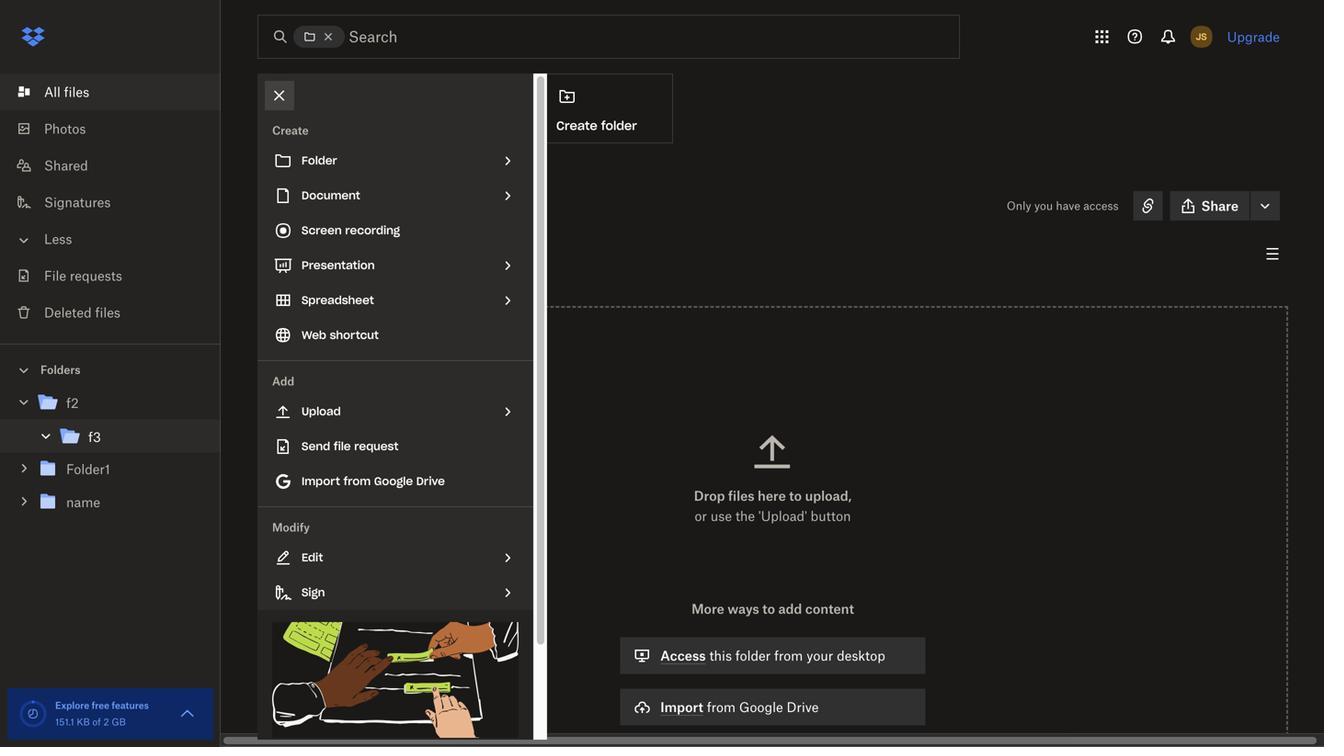 Task type: locate. For each thing, give the bounding box(es) containing it.
0 vertical spatial all files link
[[15, 74, 221, 110]]

1 vertical spatial to
[[762, 601, 775, 617]]

drive down send file request menu item
[[416, 474, 445, 489]]

1 vertical spatial all files link
[[257, 167, 303, 186]]

folders button
[[0, 356, 221, 383]]

recents
[[272, 246, 321, 262]]

group
[[0, 383, 221, 533]]

import
[[302, 474, 340, 489], [661, 700, 703, 715]]

1 vertical spatial import from google drive
[[661, 700, 819, 715]]

edit
[[302, 551, 323, 565]]

files down the folder
[[277, 169, 303, 184]]

folder inside button
[[601, 118, 637, 133]]

sign
[[302, 586, 325, 600]]

more
[[692, 601, 724, 617]]

modify
[[272, 521, 310, 535]]

starred
[[358, 246, 404, 262]]

files inside drop files here to upload, or use the 'upload' button
[[728, 488, 755, 504]]

drop files here to upload, or use the 'upload' button
[[694, 488, 852, 524]]

0 horizontal spatial all
[[44, 84, 61, 100]]

from down this
[[707, 700, 736, 715]]

add
[[272, 375, 294, 389]]

f3 up recents button
[[257, 193, 278, 219]]

0 horizontal spatial from
[[344, 474, 371, 489]]

folder
[[601, 118, 637, 133], [735, 648, 771, 664]]

1 horizontal spatial drive
[[787, 700, 819, 715]]

spreadsheet menu item
[[257, 283, 533, 318]]

create for create folder
[[556, 118, 597, 133]]

web shortcut menu item
[[257, 318, 533, 353]]

you
[[1034, 199, 1053, 213]]

create
[[556, 118, 597, 133], [272, 124, 309, 137]]

import from google drive down this
[[661, 700, 819, 715]]

2 vertical spatial from
[[707, 700, 736, 715]]

import from google drive down request
[[302, 474, 445, 489]]

0 horizontal spatial google
[[374, 474, 413, 489]]

1 horizontal spatial f3
[[257, 193, 278, 219]]

files up the
[[728, 488, 755, 504]]

all up photos
[[44, 84, 61, 100]]

deleted files link
[[15, 294, 221, 331]]

to left add
[[762, 601, 775, 617]]

drive
[[416, 474, 445, 489], [787, 700, 819, 715]]

document menu item
[[257, 178, 533, 213]]

1 horizontal spatial from
[[707, 700, 736, 715]]

f3 down f2 link
[[88, 429, 101, 445]]

0 horizontal spatial create
[[272, 124, 309, 137]]

from
[[344, 474, 371, 489], [774, 648, 803, 664], [707, 700, 736, 715]]

1 horizontal spatial import
[[661, 700, 703, 715]]

list
[[0, 63, 221, 344]]

all down close image
[[257, 169, 274, 184]]

0 vertical spatial all files
[[44, 84, 89, 100]]

file requests link
[[15, 257, 221, 294]]

1 horizontal spatial to
[[789, 488, 802, 504]]

f3
[[257, 193, 278, 219], [88, 429, 101, 445]]

all files
[[44, 84, 89, 100], [257, 169, 303, 184]]

files inside "list item"
[[64, 84, 89, 100]]

import down access
[[661, 700, 703, 715]]

photos link
[[15, 110, 221, 147]]

google down send file request menu item
[[374, 474, 413, 489]]

list containing all files
[[0, 63, 221, 344]]

access this folder from your desktop
[[661, 648, 885, 664]]

0 horizontal spatial all files
[[44, 84, 89, 100]]

0 horizontal spatial drive
[[416, 474, 445, 489]]

all files up photos
[[44, 84, 89, 100]]

0 horizontal spatial to
[[762, 601, 775, 617]]

to right the here
[[789, 488, 802, 504]]

this
[[709, 648, 732, 664]]

all files down the folder
[[257, 169, 303, 184]]

2 horizontal spatial from
[[774, 648, 803, 664]]

signatures link
[[15, 184, 221, 221]]

1 vertical spatial folder
[[735, 648, 771, 664]]

only you have access
[[1007, 199, 1119, 213]]

1 vertical spatial all files
[[257, 169, 303, 184]]

send
[[302, 440, 330, 454]]

group containing f2
[[0, 383, 221, 533]]

dropbox image
[[15, 18, 51, 55]]

0 horizontal spatial import from google drive
[[302, 474, 445, 489]]

1 horizontal spatial all files link
[[257, 167, 303, 186]]

0 vertical spatial import
[[302, 474, 340, 489]]

all
[[44, 84, 61, 100], [257, 169, 274, 184]]

0 vertical spatial drive
[[416, 474, 445, 489]]

0 horizontal spatial f3
[[88, 429, 101, 445]]

all files link up photos
[[15, 74, 221, 110]]

menu containing folder
[[257, 74, 547, 748]]

drive down your
[[787, 700, 819, 715]]

to
[[789, 488, 802, 504], [762, 601, 775, 617]]

files down file requests link at the left of the page
[[95, 305, 120, 320]]

import from google drive inside menu item
[[302, 474, 445, 489]]

deleted files
[[44, 305, 120, 320]]

from left your
[[774, 648, 803, 664]]

web shortcut
[[302, 328, 379, 343]]

1 vertical spatial f3
[[88, 429, 101, 445]]

0 vertical spatial from
[[344, 474, 371, 489]]

button
[[811, 509, 851, 524]]

1 vertical spatial all
[[257, 169, 274, 184]]

1 vertical spatial google
[[739, 700, 783, 715]]

1 horizontal spatial import from google drive
[[661, 700, 819, 715]]

file
[[334, 440, 351, 454]]

presentation
[[302, 258, 375, 273]]

0 vertical spatial all
[[44, 84, 61, 100]]

0 vertical spatial google
[[374, 474, 413, 489]]

free
[[92, 700, 109, 712]]

all files link up document
[[257, 167, 303, 186]]

send file request
[[302, 440, 399, 454]]

import down send
[[302, 474, 340, 489]]

edit menu item
[[257, 541, 533, 576]]

files
[[64, 84, 89, 100], [277, 169, 303, 184], [95, 305, 120, 320], [728, 488, 755, 504]]

1 horizontal spatial folder
[[735, 648, 771, 664]]

0 vertical spatial import from google drive
[[302, 474, 445, 489]]

more ways to add content element
[[616, 599, 929, 748]]

menu
[[257, 74, 547, 748]]

files up photos
[[64, 84, 89, 100]]

import inside menu item
[[302, 474, 340, 489]]

google down access this folder from your desktop
[[739, 700, 783, 715]]

0 vertical spatial folder
[[601, 118, 637, 133]]

send file request menu item
[[257, 429, 533, 464]]

1 horizontal spatial google
[[739, 700, 783, 715]]

from down send file request
[[344, 474, 371, 489]]

create inside button
[[556, 118, 597, 133]]

folders
[[40, 363, 81, 377]]

close image
[[264, 80, 295, 111]]

or
[[695, 509, 707, 524]]

import from google drive
[[302, 474, 445, 489], [661, 700, 819, 715]]

screen
[[302, 223, 342, 238]]

1 horizontal spatial create
[[556, 118, 597, 133]]

0 horizontal spatial import
[[302, 474, 340, 489]]

0 horizontal spatial all files link
[[15, 74, 221, 110]]

1 vertical spatial import
[[661, 700, 703, 715]]

151.1
[[55, 717, 74, 728]]

of
[[92, 717, 101, 728]]

more ways to add content
[[692, 601, 854, 617]]

0 vertical spatial to
[[789, 488, 802, 504]]

have
[[1056, 199, 1080, 213]]

all files link
[[15, 74, 221, 110], [257, 167, 303, 186]]

google
[[374, 474, 413, 489], [739, 700, 783, 715]]

access
[[1083, 199, 1119, 213]]

0 horizontal spatial folder
[[601, 118, 637, 133]]

1 vertical spatial drive
[[787, 700, 819, 715]]



Task type: describe. For each thing, give the bounding box(es) containing it.
1 horizontal spatial all files
[[257, 169, 303, 184]]

quota usage element
[[18, 700, 48, 729]]

content
[[805, 601, 854, 617]]

to inside drop files here to upload, or use the 'upload' button
[[789, 488, 802, 504]]

shortcut
[[330, 328, 379, 343]]

create for create
[[272, 124, 309, 137]]

requests
[[70, 268, 122, 284]]

upgrade
[[1227, 29, 1280, 45]]

drive inside menu item
[[416, 474, 445, 489]]

share
[[1201, 198, 1239, 214]]

shared link
[[15, 147, 221, 184]]

upload menu item
[[257, 394, 533, 429]]

f2
[[66, 395, 79, 411]]

screen recording
[[302, 223, 400, 238]]

your
[[807, 648, 833, 664]]

desktop
[[837, 648, 885, 664]]

add
[[778, 601, 802, 617]]

1 vertical spatial from
[[774, 648, 803, 664]]

import from google drive menu item
[[257, 464, 533, 499]]

access
[[661, 648, 706, 664]]

1 horizontal spatial all
[[257, 169, 274, 184]]

recents button
[[257, 240, 336, 269]]

upload
[[302, 405, 341, 419]]

features
[[112, 700, 149, 712]]

explore free features 151.1 kb of 2 gb
[[55, 700, 149, 728]]

import inside more ways to add content element
[[661, 700, 703, 715]]

folder inside more ways to add content element
[[735, 648, 771, 664]]

photos
[[44, 121, 86, 137]]

2
[[103, 717, 109, 728]]

f3 link
[[59, 425, 206, 450]]

only
[[1007, 199, 1031, 213]]

to inside more ways to add content element
[[762, 601, 775, 617]]

less image
[[15, 231, 33, 250]]

drop
[[694, 488, 725, 504]]

shared
[[44, 158, 88, 173]]

less
[[44, 231, 72, 247]]

the
[[736, 509, 755, 524]]

signatures
[[44, 194, 111, 210]]

document
[[302, 189, 360, 203]]

all files list item
[[0, 74, 221, 110]]

create folder
[[556, 118, 637, 133]]

here
[[758, 488, 786, 504]]

drive inside more ways to add content element
[[787, 700, 819, 715]]

all files inside "list item"
[[44, 84, 89, 100]]

gb
[[112, 717, 126, 728]]

spreadsheet
[[302, 293, 374, 308]]

google inside menu item
[[374, 474, 413, 489]]

f2 link
[[37, 391, 206, 416]]

share button
[[1170, 191, 1250, 221]]

folder
[[302, 154, 337, 168]]

folder menu item
[[257, 143, 533, 178]]

explore
[[55, 700, 89, 712]]

file requests
[[44, 268, 122, 284]]

f3 inside "link"
[[88, 429, 101, 445]]

create folder button
[[544, 74, 673, 143]]

presentation menu item
[[257, 248, 533, 283]]

ways
[[728, 601, 759, 617]]

google inside more ways to add content element
[[739, 700, 783, 715]]

0 vertical spatial f3
[[257, 193, 278, 219]]

web
[[302, 328, 326, 343]]

file
[[44, 268, 66, 284]]

import from google drive inside more ways to add content element
[[661, 700, 819, 715]]

sign menu item
[[257, 576, 533, 611]]

starred button
[[343, 240, 419, 269]]

upload,
[[805, 488, 852, 504]]

from inside menu item
[[344, 474, 371, 489]]

upgrade link
[[1227, 29, 1280, 45]]

request
[[354, 440, 399, 454]]

screen recording menu item
[[257, 213, 533, 248]]

'upload'
[[759, 509, 807, 524]]

all inside "list item"
[[44, 84, 61, 100]]

deleted
[[44, 305, 92, 320]]

recording
[[345, 223, 400, 238]]

kb
[[77, 717, 90, 728]]

use
[[711, 509, 732, 524]]



Task type: vqa. For each thing, say whether or not it's contained in the screenshot.
'Drive' within the Import from Google Drive menu item
yes



